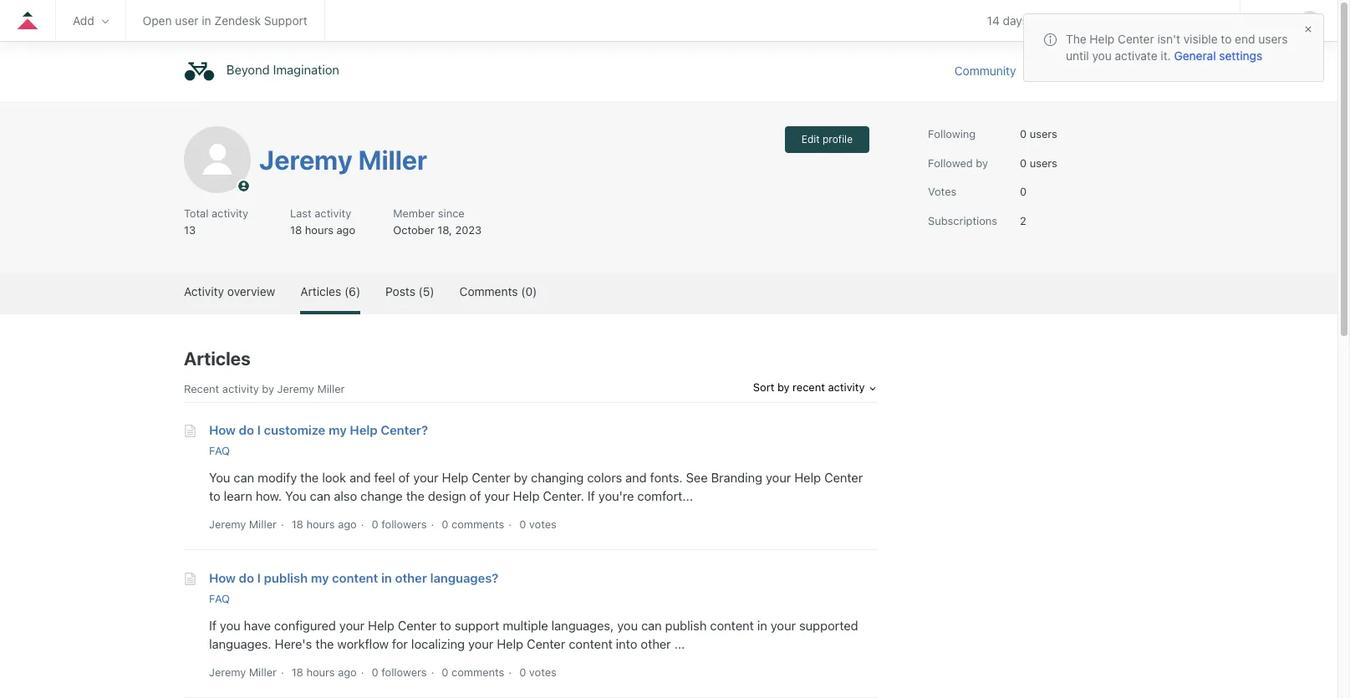 Task type: vqa. For each thing, say whether or not it's contained in the screenshot.
and
yes



Task type: describe. For each thing, give the bounding box(es) containing it.
the inside if you have configured your help center to support multiple languages, you can publish content in your supported languages.   here's the workflow for localizing your help center content into other ...
[[315, 636, 334, 651]]

total
[[184, 206, 209, 220]]

your right design
[[484, 489, 510, 504]]

look
[[322, 470, 346, 485]]

open user in zendesk support link
[[143, 13, 308, 28]]

in right the left
[[1052, 14, 1062, 28]]

activity inside popup button
[[828, 380, 865, 394]]

content inside how do i publish my content in other languages? faq
[[332, 570, 378, 585]]

(0)
[[521, 284, 537, 298]]

center?
[[381, 423, 428, 438]]

jeremy miller up last activity 18 hours ago
[[259, 144, 427, 175]]

(6)
[[344, 284, 360, 298]]

1 vertical spatial can
[[310, 489, 331, 504]]

learn
[[224, 489, 252, 504]]

community link
[[955, 62, 1033, 79]]

end
[[1235, 32, 1255, 46]]

last activity 18 hours ago
[[290, 206, 355, 236]]

help inside the help center isn't visible to end users until you activate it.
[[1090, 32, 1115, 46]]

faq inside how do i publish my content in other languages? faq
[[209, 592, 230, 605]]

colors
[[587, 470, 622, 485]]

jeremy miller main content
[[0, 101, 1338, 698]]

help inside how do i customize my help center? faq
[[350, 423, 378, 438]]

here's
[[275, 636, 312, 651]]

0 comments for help
[[442, 517, 504, 531]]

user
[[175, 13, 199, 28]]

user (jeremy miller) is a team member image
[[237, 179, 251, 193]]

jeremy miller button
[[1040, 61, 1154, 82]]

days
[[1003, 14, 1028, 28]]

activate
[[1115, 48, 1158, 63]]

guide admin
[[1155, 13, 1223, 28]]

you're
[[598, 489, 634, 504]]

since
[[438, 206, 465, 220]]

by inside you can modify the look and feel of your help center by changing colors and fonts. see branding your help center to learn how.  you can also change the design of your help center. if you're comfort...
[[514, 470, 528, 485]]

edit profile button
[[785, 126, 869, 153]]

total activity 13
[[184, 206, 248, 236]]

votes for center
[[529, 517, 557, 531]]

open
[[143, 13, 172, 28]]

votes for languages,
[[529, 665, 557, 678]]

community
[[955, 63, 1016, 78]]

activity
[[184, 284, 224, 298]]

languages?
[[430, 570, 498, 585]]

member
[[393, 206, 435, 220]]

0 users for following
[[1020, 127, 1057, 140]]

zendesk products image
[[1264, 15, 1276, 26]]

general
[[1174, 48, 1216, 63]]

your right branding at the bottom
[[766, 470, 791, 485]]

support
[[455, 617, 499, 632]]

buy
[[1093, 14, 1113, 28]]

how.
[[256, 489, 282, 504]]

left
[[1031, 14, 1049, 28]]

comments
[[459, 284, 518, 298]]

jeremy inside popup button
[[1064, 62, 1106, 78]]

posts (5)
[[386, 284, 434, 298]]

localizing
[[411, 636, 465, 651]]

open user in zendesk support
[[143, 13, 308, 28]]

settings
[[1219, 48, 1263, 63]]

miller inside popup button
[[1109, 62, 1140, 78]]

add
[[73, 13, 94, 28]]

comments (0) link
[[459, 272, 537, 311]]

0 vertical spatial you
[[209, 470, 230, 485]]

how do i publish my content in other languages? faq
[[209, 570, 498, 605]]

followed by
[[928, 156, 988, 169]]

0 followers for center
[[372, 665, 427, 678]]

if you have configured your help center to support multiple languages, you can publish content in your supported languages.   here's the workflow for localizing your help center content into other ...
[[209, 617, 858, 651]]

support
[[264, 13, 308, 28]]

your left supported
[[771, 617, 796, 632]]

fonts.
[[650, 470, 683, 485]]

other inside if you have configured your help center to support multiple languages, you can publish content in your supported languages.   here's the workflow for localizing your help center content into other ...
[[641, 636, 671, 651]]

your down support
[[468, 636, 494, 651]]

the
[[1066, 32, 1087, 46]]

faq inside how do i customize my help center? faq
[[209, 444, 230, 458]]

hours inside last activity 18 hours ago
[[305, 223, 333, 236]]

1 horizontal spatial you
[[285, 489, 307, 504]]

18 hours ago for the
[[292, 517, 357, 531]]

activity overview
[[184, 284, 275, 298]]

in inside if you have configured your help center to support multiple languages, you can publish content in your supported languages.   here's the workflow for localizing your help center content into other ...
[[757, 617, 767, 632]]

general settings link
[[1174, 48, 1263, 63]]

followed
[[928, 156, 973, 169]]

18 for customize
[[292, 517, 303, 531]]

jeremy up customize
[[277, 382, 314, 395]]

comments (0)
[[459, 284, 537, 298]]

you inside the help center isn't visible to end users until you activate it.
[[1092, 48, 1112, 63]]

18 inside last activity 18 hours ago
[[290, 223, 302, 236]]

1 horizontal spatial you
[[617, 617, 638, 632]]

it.
[[1161, 48, 1171, 63]]

subscriptions
[[928, 214, 997, 227]]

0 vertical spatial the
[[300, 470, 319, 485]]

0 horizontal spatial of
[[398, 470, 410, 485]]

activity for last activity 18 hours ago
[[315, 206, 351, 220]]

guide
[[1155, 13, 1187, 28]]

in inside how do i publish my content in other languages? faq
[[381, 570, 392, 585]]

jeremy down languages.
[[209, 665, 246, 678]]

i for customize
[[257, 423, 261, 438]]

zendesk
[[214, 13, 261, 28]]

0 users for followed by
[[1020, 156, 1057, 169]]

jeremy miller link
[[259, 144, 427, 175]]

0 horizontal spatial can
[[234, 470, 254, 485]]

recent
[[184, 382, 219, 395]]

admin
[[1190, 13, 1223, 28]]

last
[[290, 206, 312, 220]]

ago for help
[[338, 517, 357, 531]]

isn't
[[1157, 32, 1180, 46]]

followers for center
[[381, 665, 427, 678]]

until
[[1066, 48, 1089, 63]]

member since october 18, 2023
[[393, 206, 482, 236]]

faq link for how do i customize my help center?
[[209, 444, 230, 458]]

miller down languages.
[[249, 665, 277, 678]]

publish inside if you have configured your help center to support multiple languages, you can publish content in your supported languages.   here's the workflow for localizing your help center content into other ...
[[665, 617, 707, 632]]

18 for publish
[[292, 665, 303, 678]]

buy now link
[[1093, 14, 1139, 28]]

do for customize
[[239, 423, 254, 438]]

users for followed by
[[1030, 156, 1057, 169]]

articles (6) link
[[300, 272, 360, 311]]

faq link for how do i publish my content in other languages?
[[209, 592, 230, 605]]

ago for content
[[338, 665, 357, 678]]

languages.
[[209, 636, 271, 651]]

overview
[[227, 284, 275, 298]]

to inside if you have configured your help center to support multiple languages, you can publish content in your supported languages.   here's the workflow for localizing your help center content into other ...
[[440, 617, 451, 632]]

articles for articles
[[184, 348, 251, 370]]

1 vertical spatial the
[[406, 489, 425, 504]]

followers for feel
[[381, 517, 427, 531]]

changing
[[531, 470, 584, 485]]

activity overview link
[[184, 272, 275, 311]]

i for publish
[[257, 570, 261, 585]]

1 and from the left
[[349, 470, 371, 485]]

sort
[[753, 380, 774, 394]]

general settings
[[1174, 48, 1263, 63]]

edit profile
[[802, 133, 853, 145]]



Task type: locate. For each thing, give the bounding box(es) containing it.
0 followers for feel
[[372, 517, 427, 531]]

1 0 followers from the top
[[372, 517, 427, 531]]

do for publish
[[239, 570, 254, 585]]

articles for articles (6)
[[300, 284, 341, 298]]

1 vertical spatial if
[[209, 617, 217, 632]]

by right followed
[[976, 156, 988, 169]]

0 votes for languages,
[[519, 665, 557, 678]]

0 vertical spatial faq link
[[209, 444, 230, 458]]

faq link up learn
[[209, 444, 230, 458]]

beyond
[[227, 62, 270, 77]]

0 vertical spatial of
[[398, 470, 410, 485]]

1 votes from the top
[[529, 517, 557, 531]]

and
[[349, 470, 371, 485], [625, 470, 647, 485]]

faq up languages.
[[209, 592, 230, 605]]

you can modify the look and feel of your help center by changing colors and fonts. see branding your help center to learn how.  you can also change the design of your help center. if you're comfort...
[[209, 470, 863, 504]]

faq up learn
[[209, 444, 230, 458]]

18 hours ago for configured
[[292, 665, 357, 678]]

14
[[987, 14, 1000, 28]]

1 horizontal spatial of
[[470, 489, 481, 504]]

see
[[686, 470, 708, 485]]

2 horizontal spatial to
[[1221, 32, 1232, 46]]

help
[[1090, 32, 1115, 46], [350, 423, 378, 438], [442, 470, 468, 485], [794, 470, 821, 485], [513, 489, 540, 504], [368, 617, 394, 632], [497, 636, 523, 651]]

now
[[1116, 14, 1139, 28]]

18,
[[438, 223, 452, 236]]

by inside popup button
[[777, 380, 790, 394]]

your up the workflow
[[339, 617, 365, 632]]

hours
[[305, 223, 333, 236], [306, 517, 335, 531], [306, 665, 335, 678]]

14 days left in trial. buy now
[[987, 14, 1139, 28]]

2 0 users from the top
[[1020, 156, 1057, 169]]

18 down here's
[[292, 665, 303, 678]]

2 vertical spatial ago
[[338, 665, 357, 678]]

jeremy miller down the
[[1064, 62, 1140, 78]]

to up general settings
[[1221, 32, 1232, 46]]

1 vertical spatial faq link
[[209, 592, 230, 605]]

1 horizontal spatial articles
[[300, 284, 341, 298]]

i inside how do i customize my help center? faq
[[257, 423, 261, 438]]

1 vertical spatial 0 comments
[[442, 665, 504, 678]]

2 0 followers from the top
[[372, 665, 427, 678]]

1 vertical spatial 0 followers
[[372, 665, 427, 678]]

1 vertical spatial you
[[285, 489, 307, 504]]

your
[[413, 470, 439, 485], [766, 470, 791, 485], [484, 489, 510, 504], [339, 617, 365, 632], [771, 617, 796, 632], [468, 636, 494, 651]]

1 comments from the top
[[451, 517, 504, 531]]

0 vertical spatial 0 followers
[[372, 517, 427, 531]]

by left changing
[[514, 470, 528, 485]]

ago up (6)
[[336, 223, 355, 236]]

configured
[[274, 617, 336, 632]]

languages,
[[551, 617, 614, 632]]

hours for customize
[[306, 517, 335, 531]]

of right feel
[[398, 470, 410, 485]]

0 vertical spatial can
[[234, 470, 254, 485]]

2 do from the top
[[239, 570, 254, 585]]

2 horizontal spatial can
[[641, 617, 662, 632]]

how do i publish my content in other languages? link
[[209, 570, 498, 585]]

1 vertical spatial hours
[[306, 517, 335, 531]]

followers down for at the bottom of the page
[[381, 665, 427, 678]]

how down recent
[[209, 423, 236, 438]]

0 vertical spatial how
[[209, 423, 236, 438]]

1 vertical spatial users
[[1030, 127, 1057, 140]]

following
[[928, 127, 976, 140]]

0 vertical spatial faq
[[209, 444, 230, 458]]

1 vertical spatial how
[[209, 570, 236, 585]]

1 vertical spatial followers
[[381, 665, 427, 678]]

0 vertical spatial votes
[[529, 517, 557, 531]]

you down the modify
[[285, 489, 307, 504]]

0 horizontal spatial to
[[209, 489, 220, 504]]

ago down also
[[338, 517, 357, 531]]

1 vertical spatial 0 votes
[[519, 665, 557, 678]]

i
[[257, 423, 261, 438], [257, 570, 261, 585]]

help left center?
[[350, 423, 378, 438]]

i left customize
[[257, 423, 261, 438]]

publish up configured
[[264, 570, 308, 585]]

2 vertical spatial to
[[440, 617, 451, 632]]

miller up how do i customize my help center? link on the bottom left of page
[[317, 382, 345, 395]]

0 votes down if you have configured your help center to support multiple languages, you can publish content in your supported languages.   here's the workflow for localizing your help center content into other ...
[[519, 665, 557, 678]]

jeremy up last at the left top
[[259, 144, 353, 175]]

1 horizontal spatial publish
[[665, 617, 707, 632]]

jeremy miller inside popup button
[[1064, 62, 1140, 78]]

2 vertical spatial the
[[315, 636, 334, 651]]

activity inside total activity 13
[[212, 206, 248, 220]]

2 i from the top
[[257, 570, 261, 585]]

activity inside last activity 18 hours ago
[[315, 206, 351, 220]]

other left the '...'
[[641, 636, 671, 651]]

...
[[674, 636, 685, 651]]

my inside how do i publish my content in other languages? faq
[[311, 570, 329, 585]]

change
[[360, 489, 403, 504]]

how do i customize my help center? faq
[[209, 423, 428, 458]]

1 vertical spatial 18 hours ago
[[292, 665, 357, 678]]

imagination
[[273, 62, 339, 77]]

0 horizontal spatial if
[[209, 617, 217, 632]]

articles inside articles (6) link
[[300, 284, 341, 298]]

1 i from the top
[[257, 423, 261, 438]]

my inside how do i customize my help center? faq
[[329, 423, 347, 438]]

0 vertical spatial 0 users
[[1020, 127, 1057, 140]]

0 followers down for at the bottom of the page
[[372, 665, 427, 678]]

18 hours ago down also
[[292, 517, 357, 531]]

ago down the workflow
[[338, 665, 357, 678]]

2 faq from the top
[[209, 592, 230, 605]]

edit
[[802, 133, 820, 145]]

1 faq from the top
[[209, 444, 230, 458]]

feel
[[374, 470, 395, 485]]

how inside how do i customize my help center? faq
[[209, 423, 236, 438]]

other
[[395, 570, 427, 585], [641, 636, 671, 651]]

hours for publish
[[306, 665, 335, 678]]

2 vertical spatial content
[[569, 636, 613, 651]]

0 users
[[1020, 127, 1057, 140], [1020, 156, 1057, 169]]

0 users up 2
[[1020, 156, 1057, 169]]

beyond imagination
[[227, 62, 339, 77]]

to up the localizing
[[440, 617, 451, 632]]

miller up "member"
[[358, 144, 427, 175]]

can
[[234, 470, 254, 485], [310, 489, 331, 504], [641, 617, 662, 632]]

i up the have
[[257, 570, 261, 585]]

0 comments
[[442, 517, 504, 531], [442, 665, 504, 678]]

you up languages.
[[220, 617, 241, 632]]

1 vertical spatial ago
[[338, 517, 357, 531]]

1 followers from the top
[[381, 517, 427, 531]]

0 vertical spatial publish
[[264, 570, 308, 585]]

if
[[588, 489, 595, 504], [209, 617, 217, 632]]

0 vertical spatial do
[[239, 423, 254, 438]]

1 vertical spatial articles
[[184, 348, 251, 370]]

in right user
[[202, 13, 211, 28]]

ago inside last activity 18 hours ago
[[336, 223, 355, 236]]

1 vertical spatial to
[[209, 489, 220, 504]]

in
[[202, 13, 211, 28], [1052, 14, 1062, 28], [381, 570, 392, 585], [757, 617, 767, 632]]

1 horizontal spatial can
[[310, 489, 331, 504]]

0 vertical spatial if
[[588, 489, 595, 504]]

comments down support
[[451, 665, 504, 678]]

comments for multiple
[[451, 665, 504, 678]]

to left learn
[[209, 489, 220, 504]]

0 votes down you can modify the look and feel of your help center by changing colors and fonts. see branding your help center to learn how.  you can also change the design of your help center. if you're comfort...
[[519, 517, 557, 531]]

0 horizontal spatial content
[[332, 570, 378, 585]]

2 and from the left
[[625, 470, 647, 485]]

and up you're
[[625, 470, 647, 485]]

trial.
[[1065, 14, 1088, 28]]

how do i customize my help center? link
[[209, 423, 428, 438]]

help up design
[[442, 470, 468, 485]]

can down look at the left bottom of page
[[310, 489, 331, 504]]

do down recent activity by jeremy miller
[[239, 423, 254, 438]]

0 horizontal spatial publish
[[264, 570, 308, 585]]

1 vertical spatial i
[[257, 570, 261, 585]]

guide admin link
[[1155, 13, 1223, 28]]

my
[[329, 423, 347, 438], [311, 570, 329, 585]]

2 comments from the top
[[451, 665, 504, 678]]

13
[[184, 223, 196, 236]]

0 vertical spatial to
[[1221, 32, 1232, 46]]

0 horizontal spatial you
[[220, 617, 241, 632]]

can inside if you have configured your help center to support multiple languages, you can publish content in your supported languages.   here's the workflow for localizing your help center content into other ...
[[641, 617, 662, 632]]

votes down if you have configured your help center to support multiple languages, you can publish content in your supported languages.   here's the workflow for localizing your help center content into other ...
[[529, 665, 557, 678]]

18 hours ago
[[292, 517, 357, 531], [292, 665, 357, 678]]

0 vertical spatial other
[[395, 570, 427, 585]]

1 do from the top
[[239, 423, 254, 438]]

by
[[976, 156, 988, 169], [777, 380, 790, 394], [262, 382, 274, 395], [514, 470, 528, 485]]

hours down here's
[[306, 665, 335, 678]]

can up learn
[[234, 470, 254, 485]]

how
[[209, 423, 236, 438], [209, 570, 236, 585]]

votes down center.
[[529, 517, 557, 531]]

2 horizontal spatial content
[[710, 617, 754, 632]]

0 horizontal spatial you
[[209, 470, 230, 485]]

0 vertical spatial comments
[[451, 517, 504, 531]]

navigation containing add
[[0, 0, 1338, 46]]

0 vertical spatial hours
[[305, 223, 333, 236]]

do inside how do i customize my help center? faq
[[239, 423, 254, 438]]

0 vertical spatial 0 comments
[[442, 517, 504, 531]]

also
[[334, 489, 357, 504]]

into
[[616, 636, 637, 651]]

articles up recent
[[184, 348, 251, 370]]

miller
[[1109, 62, 1140, 78], [358, 144, 427, 175], [317, 382, 345, 395], [249, 517, 277, 531], [249, 665, 277, 678]]

1 vertical spatial votes
[[529, 665, 557, 678]]

2 0 votes from the top
[[519, 665, 557, 678]]

18 down the modify
[[292, 517, 303, 531]]

1 horizontal spatial content
[[569, 636, 613, 651]]

if up languages.
[[209, 617, 217, 632]]

the
[[300, 470, 319, 485], [406, 489, 425, 504], [315, 636, 334, 651]]

18 down last at the left top
[[290, 223, 302, 236]]

0 vertical spatial followers
[[381, 517, 427, 531]]

users for following
[[1030, 127, 1057, 140]]

publish
[[264, 570, 308, 585], [665, 617, 707, 632]]

if inside if you have configured your help center to support multiple languages, you can publish content in your supported languages.   here's the workflow for localizing your help center content into other ...
[[209, 617, 217, 632]]

1 horizontal spatial to
[[440, 617, 451, 632]]

(5)
[[419, 284, 434, 298]]

workflow
[[337, 636, 389, 651]]

my for help
[[329, 423, 347, 438]]

to
[[1221, 32, 1232, 46], [209, 489, 220, 504], [440, 617, 451, 632]]

to inside the help center isn't visible to end users until you activate it.
[[1221, 32, 1232, 46]]

comments down design
[[451, 517, 504, 531]]

your up design
[[413, 470, 439, 485]]

1 vertical spatial faq
[[209, 592, 230, 605]]

hours down last at the left top
[[305, 223, 333, 236]]

2 vertical spatial 18
[[292, 665, 303, 678]]

0 followers
[[372, 517, 427, 531], [372, 665, 427, 678]]

1 horizontal spatial if
[[588, 489, 595, 504]]

0 horizontal spatial other
[[395, 570, 427, 585]]

how for how do i customize my help center?
[[209, 423, 236, 438]]

0 followers down change
[[372, 517, 427, 531]]

you up learn
[[209, 470, 230, 485]]

activity for recent activity by jeremy miller
[[222, 382, 259, 395]]

you
[[1092, 48, 1112, 63], [220, 617, 241, 632], [617, 617, 638, 632]]

0 vertical spatial content
[[332, 570, 378, 585]]

1 vertical spatial my
[[311, 570, 329, 585]]

activity
[[212, 206, 248, 220], [315, 206, 351, 220], [828, 380, 865, 394], [222, 382, 259, 395]]

hours down also
[[306, 517, 335, 531]]

beyond imagination help center home page image
[[184, 56, 215, 87]]

2 0 comments from the top
[[442, 665, 504, 678]]

0 vertical spatial 18 hours ago
[[292, 517, 357, 531]]

if down colors at the bottom left
[[588, 489, 595, 504]]

0 horizontal spatial and
[[349, 470, 371, 485]]

posts
[[386, 284, 415, 298]]

1 horizontal spatial and
[[625, 470, 647, 485]]

jeremy miller down languages.
[[209, 665, 277, 678]]

2 votes from the top
[[529, 665, 557, 678]]

visible
[[1184, 32, 1218, 46]]

18 hours ago down here's
[[292, 665, 357, 678]]

my for content
[[311, 570, 329, 585]]

1 vertical spatial 18
[[292, 517, 303, 531]]

in up the workflow
[[381, 570, 392, 585]]

miller down how.
[[249, 517, 277, 531]]

2 horizontal spatial you
[[1092, 48, 1112, 63]]

have
[[244, 617, 271, 632]]

publish up the '...'
[[665, 617, 707, 632]]

1 vertical spatial comments
[[451, 665, 504, 678]]

center.
[[543, 489, 584, 504]]

0 comments down the localizing
[[442, 665, 504, 678]]

activity for total activity 13
[[212, 206, 248, 220]]

help down buy
[[1090, 32, 1115, 46]]

2 vertical spatial can
[[641, 617, 662, 632]]

jeremy down learn
[[209, 517, 246, 531]]

0 vertical spatial i
[[257, 423, 261, 438]]

0 comments down design
[[442, 517, 504, 531]]

the down configured
[[315, 636, 334, 651]]

can right languages,
[[641, 617, 662, 632]]

help down changing
[[513, 489, 540, 504]]

do inside how do i publish my content in other languages? faq
[[239, 570, 254, 585]]

by right sort
[[777, 380, 790, 394]]

1 horizontal spatial other
[[641, 636, 671, 651]]

recent activity by jeremy miller
[[184, 382, 345, 395]]

by up customize
[[262, 382, 274, 395]]

branding
[[711, 470, 763, 485]]

1 how from the top
[[209, 423, 236, 438]]

1 faq link from the top
[[209, 444, 230, 458]]

1 vertical spatial do
[[239, 570, 254, 585]]

2 followers from the top
[[381, 665, 427, 678]]

users inside the help center isn't visible to end users until you activate it.
[[1258, 32, 1288, 46]]

the left look at the left bottom of page
[[300, 470, 319, 485]]

how up languages.
[[209, 570, 236, 585]]

do up the have
[[239, 570, 254, 585]]

2023
[[455, 223, 482, 236]]

my up configured
[[311, 570, 329, 585]]

1 18 hours ago from the top
[[292, 517, 357, 531]]

help down multiple
[[497, 636, 523, 651]]

2 vertical spatial users
[[1030, 156, 1057, 169]]

jeremy
[[1064, 62, 1106, 78], [259, 144, 353, 175], [277, 382, 314, 395], [209, 517, 246, 531], [209, 665, 246, 678]]

to inside you can modify the look and feel of your help center by changing colors and fonts. see branding your help center to learn how.  you can also change the design of your help center. if you're comfort...
[[209, 489, 220, 504]]

0 vertical spatial my
[[329, 423, 347, 438]]

modify
[[258, 470, 297, 485]]

posts (5) link
[[386, 272, 434, 311]]

0 votes for center
[[519, 517, 557, 531]]

other inside how do i publish my content in other languages? faq
[[395, 570, 427, 585]]

other left the languages?
[[395, 570, 427, 585]]

you up 'into'
[[617, 617, 638, 632]]

recent
[[793, 380, 825, 394]]

publish inside how do i publish my content in other languages? faq
[[264, 570, 308, 585]]

jeremy miller
[[1064, 62, 1140, 78], [259, 144, 427, 175], [209, 517, 277, 531], [209, 665, 277, 678]]

and up also
[[349, 470, 371, 485]]

help right branding at the bottom
[[794, 470, 821, 485]]

comments
[[451, 517, 504, 531], [451, 665, 504, 678]]

2 how from the top
[[209, 570, 236, 585]]

0 vertical spatial ago
[[336, 223, 355, 236]]

of right design
[[470, 489, 481, 504]]

2 vertical spatial hours
[[306, 665, 335, 678]]

my right customize
[[329, 423, 347, 438]]

center inside the help center isn't visible to end users until you activate it.
[[1118, 32, 1154, 46]]

design
[[428, 489, 466, 504]]

the left design
[[406, 489, 425, 504]]

navigation
[[0, 0, 1338, 46]]

comments for help
[[451, 517, 504, 531]]

jeremy miller down learn
[[209, 517, 277, 531]]

supported
[[799, 617, 858, 632]]

1 0 votes from the top
[[519, 517, 557, 531]]

you right the "until"
[[1092, 48, 1112, 63]]

0
[[1020, 127, 1027, 140], [1020, 156, 1027, 169], [1020, 185, 1027, 198], [372, 517, 378, 531], [442, 517, 448, 531], [519, 517, 526, 531], [372, 665, 378, 678], [442, 665, 448, 678], [519, 665, 526, 678]]

0 vertical spatial 0 votes
[[519, 517, 557, 531]]

0 vertical spatial users
[[1258, 32, 1288, 46]]

1 0 comments from the top
[[442, 517, 504, 531]]

jeremy down the
[[1064, 62, 1106, 78]]

faq link up languages.
[[209, 592, 230, 605]]

i inside how do i publish my content in other languages? faq
[[257, 570, 261, 585]]

miller left it. at the right
[[1109, 62, 1140, 78]]

0 horizontal spatial articles
[[184, 348, 251, 370]]

2 18 hours ago from the top
[[292, 665, 357, 678]]

multiple
[[503, 617, 548, 632]]

in left supported
[[757, 617, 767, 632]]

0 comments for multiple
[[442, 665, 504, 678]]

how inside how do i publish my content in other languages? faq
[[209, 570, 236, 585]]

2 faq link from the top
[[209, 592, 230, 605]]

center
[[1118, 32, 1154, 46], [472, 470, 510, 485], [824, 470, 863, 485], [398, 617, 436, 632], [527, 636, 565, 651]]

1 vertical spatial of
[[470, 489, 481, 504]]

1 vertical spatial publish
[[665, 617, 707, 632]]

how for how do i publish my content in other languages?
[[209, 570, 236, 585]]

0 vertical spatial articles
[[300, 284, 341, 298]]

1 vertical spatial 0 users
[[1020, 156, 1057, 169]]

1 vertical spatial other
[[641, 636, 671, 651]]

0 vertical spatial 18
[[290, 223, 302, 236]]

help up the workflow
[[368, 617, 394, 632]]

followers down change
[[381, 517, 427, 531]]

1 vertical spatial content
[[710, 617, 754, 632]]

customize
[[264, 423, 325, 438]]

if inside you can modify the look and feel of your help center by changing colors and fonts. see branding your help center to learn how.  you can also change the design of your help center. if you're comfort...
[[588, 489, 595, 504]]

1 0 users from the top
[[1020, 127, 1057, 140]]

0 users down community link
[[1020, 127, 1057, 140]]

articles left (6)
[[300, 284, 341, 298]]



